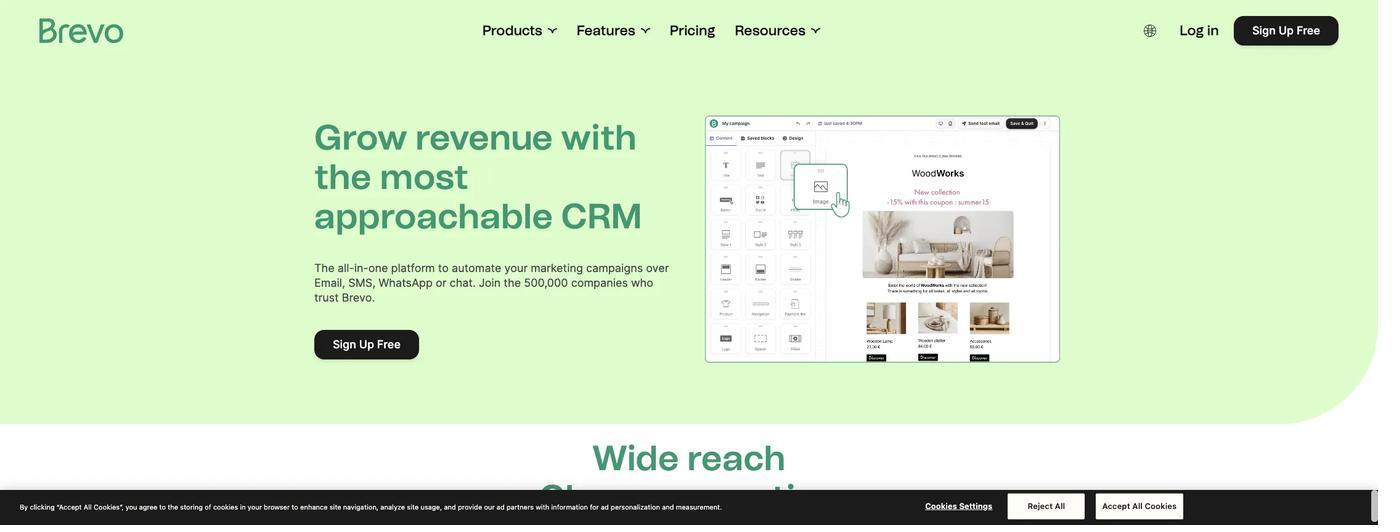 Task type: vqa. For each thing, say whether or not it's contained in the screenshot.
to within The all-in-one platform to automate your marketing campaigns over Email, SMS, WhatsApp or chat. Join the 500,000 companies who trust Brevo.
yes



Task type: locate. For each thing, give the bounding box(es) containing it.
2 vertical spatial the
[[168, 503, 178, 511]]

and
[[444, 503, 456, 511], [662, 503, 674, 511]]

most
[[380, 157, 468, 198]]

by clicking "accept all cookies", you agree to the storing of cookies in your browser to enhance site navigation, analyze site usage, and provide our ad partners with information for ad personalization and measurement.
[[20, 503, 722, 511]]

to right browser
[[292, 503, 298, 511]]

0 horizontal spatial your
[[248, 503, 262, 511]]

0 vertical spatial sign
[[1253, 24, 1276, 37]]

and right usage, at the bottom of page
[[444, 503, 456, 511]]

your inside the all-in-one platform to automate your marketing campaigns over email, sms, whatsapp or chat. join the 500,000 companies who trust brevo.
[[505, 262, 528, 275]]

up for the left sign up free button
[[359, 339, 374, 352]]

automate
[[452, 262, 501, 275]]

features
[[577, 22, 635, 39]]

1 horizontal spatial your
[[505, 262, 528, 275]]

wide
[[592, 438, 679, 479]]

all for accept
[[1133, 502, 1143, 512]]

1 horizontal spatial the
[[314, 157, 372, 198]]

companies
[[571, 277, 628, 290]]

over
[[646, 262, 669, 275]]

the
[[314, 157, 372, 198], [504, 277, 521, 290], [168, 503, 178, 511]]

1 vertical spatial in
[[240, 503, 246, 511]]

sign
[[1253, 24, 1276, 37], [333, 339, 356, 352]]

in
[[1207, 22, 1219, 39], [240, 503, 246, 511]]

0 horizontal spatial sign up free
[[333, 339, 401, 352]]

0 vertical spatial free
[[1297, 24, 1320, 37]]

cookies
[[925, 502, 957, 512], [1145, 502, 1177, 512]]

1 horizontal spatial in
[[1207, 22, 1219, 39]]

0 horizontal spatial to
[[159, 503, 166, 511]]

1 vertical spatial the
[[504, 277, 521, 290]]

and left measurement.
[[662, 503, 674, 511]]

0 vertical spatial your
[[505, 262, 528, 275]]

to right agree on the left of page
[[159, 503, 166, 511]]

cookies settings button
[[920, 495, 998, 519]]

cookies inside accept all cookies button
[[1145, 502, 1177, 512]]

your
[[505, 262, 528, 275], [248, 503, 262, 511]]

0 horizontal spatial sign up free button
[[314, 331, 419, 360]]

0 horizontal spatial site
[[330, 503, 341, 511]]

sign up free
[[1253, 24, 1320, 37], [333, 339, 401, 352]]

1 vertical spatial up
[[359, 339, 374, 352]]

marketing
[[531, 262, 583, 275]]

1 horizontal spatial sign up free button
[[1234, 16, 1339, 46]]

cookies",
[[94, 503, 124, 511]]

your left browser
[[248, 503, 262, 511]]

to
[[438, 262, 449, 275], [159, 503, 166, 511], [292, 503, 298, 511]]

1 vertical spatial sign
[[333, 339, 356, 352]]

close
[[539, 477, 636, 519]]

2 and from the left
[[662, 503, 674, 511]]

ad right for
[[601, 503, 609, 511]]

1 horizontal spatial all
[[1055, 502, 1065, 512]]

cookies
[[213, 503, 238, 511]]

0 horizontal spatial and
[[444, 503, 456, 511]]

2 horizontal spatial the
[[504, 277, 521, 290]]

1 and from the left
[[444, 503, 456, 511]]

in right log
[[1207, 22, 1219, 39]]

1 horizontal spatial ad
[[601, 503, 609, 511]]

site
[[330, 503, 341, 511], [407, 503, 419, 511]]

1 horizontal spatial up
[[1279, 24, 1294, 37]]

0 horizontal spatial free
[[377, 339, 401, 352]]

2 horizontal spatial to
[[438, 262, 449, 275]]

to up or
[[438, 262, 449, 275]]

0 horizontal spatial up
[[359, 339, 374, 352]]

2 cookies from the left
[[1145, 502, 1177, 512]]

agree
[[139, 503, 157, 511]]

clicking
[[30, 503, 55, 511]]

site left usage, at the bottom of page
[[407, 503, 419, 511]]

1 horizontal spatial sign
[[1253, 24, 1276, 37]]

pricing
[[670, 22, 715, 39]]

the
[[314, 262, 335, 275]]

pricing link
[[670, 22, 715, 39]]

1 vertical spatial free
[[377, 339, 401, 352]]

all right "accept
[[84, 503, 92, 511]]

0 horizontal spatial with
[[536, 503, 549, 511]]

0 horizontal spatial cookies
[[925, 502, 957, 512]]

ad right the our on the left bottom of page
[[497, 503, 505, 511]]

join
[[479, 277, 501, 290]]

resources
[[735, 22, 806, 39]]

0 vertical spatial sign up free
[[1253, 24, 1320, 37]]

trust
[[314, 292, 339, 305]]

0 vertical spatial in
[[1207, 22, 1219, 39]]

all right accept
[[1133, 502, 1143, 512]]

1 vertical spatial your
[[248, 503, 262, 511]]

up
[[1279, 24, 1294, 37], [359, 339, 374, 352]]

brevo.
[[342, 292, 375, 305]]

1 horizontal spatial cookies
[[1145, 502, 1177, 512]]

1 horizontal spatial with
[[561, 117, 637, 159]]

1 vertical spatial with
[[536, 503, 549, 511]]

features link
[[577, 22, 650, 39]]

in right cookies in the left bottom of the page
[[240, 503, 246, 511]]

who
[[631, 277, 653, 290]]

analyze
[[381, 503, 405, 511]]

cookies right accept
[[1145, 502, 1177, 512]]

products
[[482, 22, 542, 39]]

storing
[[180, 503, 203, 511]]

free
[[1297, 24, 1320, 37], [377, 339, 401, 352]]

0 horizontal spatial ad
[[497, 503, 505, 511]]

1 vertical spatial sign up free
[[333, 339, 401, 352]]

ad
[[497, 503, 505, 511], [601, 503, 609, 511]]

0 vertical spatial up
[[1279, 24, 1294, 37]]

reject all button
[[1008, 494, 1085, 520]]

1 vertical spatial sign up free button
[[314, 331, 419, 360]]

button image
[[1144, 25, 1157, 37]]

sign up free button
[[1234, 16, 1339, 46], [314, 331, 419, 360]]

1 horizontal spatial site
[[407, 503, 419, 511]]

1 horizontal spatial and
[[662, 503, 674, 511]]

0 vertical spatial the
[[314, 157, 372, 198]]

1 horizontal spatial to
[[292, 503, 298, 511]]

log
[[1180, 22, 1204, 39]]

brevo image
[[39, 18, 123, 43]]

with
[[561, 117, 637, 159], [536, 503, 549, 511]]

wide reach close connection
[[539, 438, 839, 519]]

log in
[[1180, 22, 1219, 39]]

2 horizontal spatial all
[[1133, 502, 1143, 512]]

1 cookies from the left
[[925, 502, 957, 512]]

all right reject
[[1055, 502, 1065, 512]]

to inside the all-in-one platform to automate your marketing campaigns over email, sms, whatsapp or chat. join the 500,000 companies who trust brevo.
[[438, 262, 449, 275]]

site right enhance
[[330, 503, 341, 511]]

0 horizontal spatial sign
[[333, 339, 356, 352]]

your up 500,000
[[505, 262, 528, 275]]

all
[[1055, 502, 1065, 512], [1133, 502, 1143, 512], [84, 503, 92, 511]]

0 horizontal spatial all
[[84, 503, 92, 511]]

cookies left 'settings'
[[925, 502, 957, 512]]

0 vertical spatial with
[[561, 117, 637, 159]]



Task type: describe. For each thing, give the bounding box(es) containing it.
1 site from the left
[[330, 503, 341, 511]]

one
[[368, 262, 388, 275]]

log in link
[[1180, 22, 1219, 39]]

platform
[[391, 262, 435, 275]]

1 horizontal spatial sign up free
[[1253, 24, 1320, 37]]

0 horizontal spatial the
[[168, 503, 178, 511]]

revenue
[[415, 117, 553, 159]]

all-
[[338, 262, 354, 275]]

2 ad from the left
[[601, 503, 609, 511]]

0 vertical spatial sign up free button
[[1234, 16, 1339, 46]]

or
[[436, 277, 447, 290]]

you
[[126, 503, 137, 511]]

sms,
[[348, 277, 376, 290]]

crm
[[561, 196, 642, 237]]

reach
[[687, 438, 786, 479]]

"accept
[[57, 503, 82, 511]]

the inside the all-in-one platform to automate your marketing campaigns over email, sms, whatsapp or chat. join the 500,000 companies who trust brevo.
[[504, 277, 521, 290]]

cookies settings
[[925, 502, 993, 512]]

reject
[[1028, 502, 1053, 512]]

by
[[20, 503, 28, 511]]

enhance
[[300, 503, 328, 511]]

campaigns
[[586, 262, 643, 275]]

products link
[[482, 22, 557, 39]]

grow revenue with the most approachable crm
[[314, 117, 642, 237]]

with inside grow revenue with the most approachable crm
[[561, 117, 637, 159]]

2 site from the left
[[407, 503, 419, 511]]

approachable
[[314, 196, 553, 237]]

reject all
[[1028, 502, 1065, 512]]

measurement.
[[676, 503, 722, 511]]

our
[[484, 503, 495, 511]]

navigation,
[[343, 503, 379, 511]]

the inside grow revenue with the most approachable crm
[[314, 157, 372, 198]]

accept
[[1103, 502, 1130, 512]]

for
[[590, 503, 599, 511]]

chat.
[[450, 277, 476, 290]]

in-
[[354, 262, 368, 275]]

of
[[205, 503, 211, 511]]

email,
[[314, 277, 345, 290]]

settings
[[959, 502, 993, 512]]

grow
[[314, 117, 407, 159]]

usage,
[[421, 503, 442, 511]]

accept all cookies
[[1103, 502, 1177, 512]]

cookies inside cookies settings button
[[925, 502, 957, 512]]

provide
[[458, 503, 482, 511]]

accept all cookies button
[[1096, 494, 1184, 520]]

personalization
[[611, 503, 660, 511]]

connection
[[644, 477, 839, 519]]

500,000
[[524, 277, 568, 290]]

1 ad from the left
[[497, 503, 505, 511]]

all for reject
[[1055, 502, 1065, 512]]

0 horizontal spatial in
[[240, 503, 246, 511]]

the all-in-one platform to automate your marketing campaigns over email, sms, whatsapp or chat. join the 500,000 companies who trust brevo.
[[314, 262, 669, 305]]

1 horizontal spatial free
[[1297, 24, 1320, 37]]

whatsapp
[[379, 277, 433, 290]]

browser
[[264, 503, 290, 511]]

up for topmost sign up free button
[[1279, 24, 1294, 37]]

resources link
[[735, 22, 820, 39]]

information
[[551, 503, 588, 511]]

partners
[[507, 503, 534, 511]]



